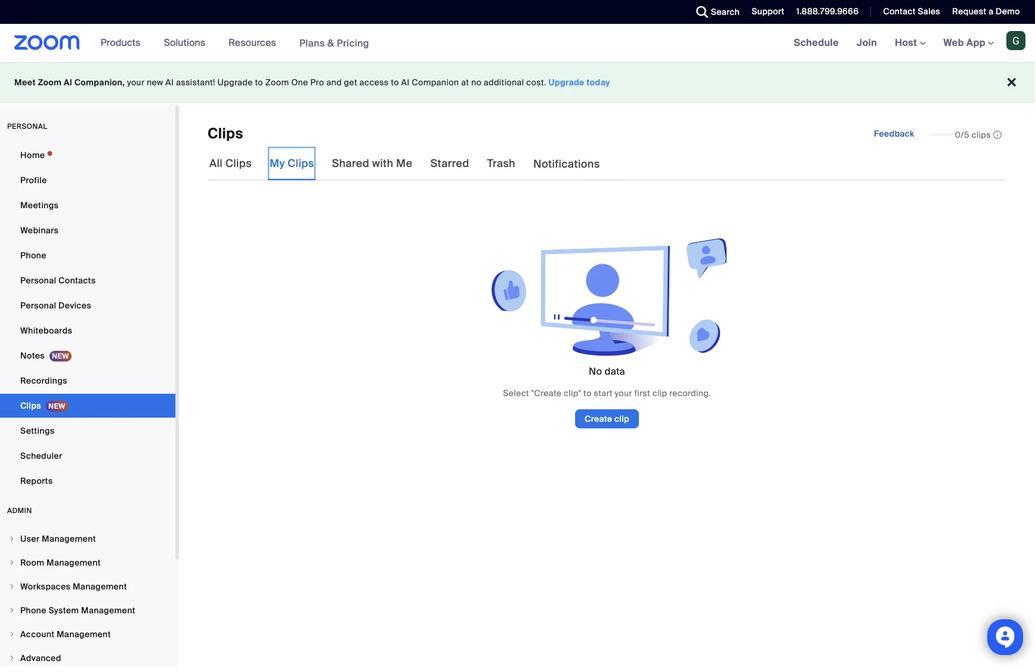 Task type: locate. For each thing, give the bounding box(es) containing it.
management up account management menu item
[[81, 605, 135, 616]]

to down resources dropdown button
[[255, 77, 263, 88]]

my clips
[[270, 156, 314, 171]]

tabs of clips tab list
[[208, 147, 602, 181]]

1 personal from the top
[[20, 275, 56, 286]]

2 upgrade from the left
[[549, 77, 585, 88]]

phone for phone system management
[[20, 605, 46, 616]]

right image
[[8, 559, 16, 566], [8, 607, 16, 614]]

right image left the workspaces
[[8, 583, 16, 590]]

1 horizontal spatial your
[[615, 388, 633, 399]]

0 vertical spatial right image
[[8, 559, 16, 566]]

scheduler link
[[0, 444, 175, 468]]

right image inside user management menu item
[[8, 535, 16, 543]]

right image inside phone system management menu item
[[8, 607, 16, 614]]

1 ai from the left
[[64, 77, 72, 88]]

devices
[[59, 300, 91, 311]]

1 horizontal spatial ai
[[166, 77, 174, 88]]

clips up settings
[[20, 401, 41, 411]]

right image inside advanced 'menu item'
[[8, 655, 16, 662]]

right image for account
[[8, 631, 16, 638]]

1 phone from the top
[[20, 250, 46, 261]]

management up room management
[[42, 534, 96, 544]]

clip
[[653, 388, 667, 399], [615, 414, 630, 424]]

personal up whiteboards
[[20, 300, 56, 311]]

1 right image from the top
[[8, 559, 16, 566]]

right image
[[8, 535, 16, 543], [8, 583, 16, 590], [8, 631, 16, 638], [8, 655, 16, 662]]

right image left system
[[8, 607, 16, 614]]

0 horizontal spatial your
[[127, 77, 145, 88]]

webinars
[[20, 225, 59, 236]]

phone inside menu item
[[20, 605, 46, 616]]

phone up account
[[20, 605, 46, 616]]

your inside meet zoom ai companion, footer
[[127, 77, 145, 88]]

right image inside workspaces management menu item
[[8, 583, 16, 590]]

banner
[[0, 24, 1036, 63]]

support
[[752, 6, 785, 17]]

get
[[344, 77, 357, 88]]

2 ai from the left
[[166, 77, 174, 88]]

2 personal from the top
[[20, 300, 56, 311]]

1 vertical spatial your
[[615, 388, 633, 399]]

clips inside 'tab'
[[225, 156, 252, 171]]

contacts
[[59, 275, 96, 286]]

management inside "menu item"
[[47, 557, 101, 568]]

recordings link
[[0, 369, 175, 393]]

banner containing products
[[0, 24, 1036, 63]]

1 vertical spatial right image
[[8, 607, 16, 614]]

to
[[255, 77, 263, 88], [391, 77, 399, 88], [584, 388, 592, 399]]

clips right all
[[225, 156, 252, 171]]

my
[[270, 156, 285, 171]]

first
[[635, 388, 651, 399]]

clip inside button
[[615, 414, 630, 424]]

all clips tab
[[208, 147, 254, 180]]

web
[[944, 36, 965, 49]]

reports link
[[0, 469, 175, 493]]

your
[[127, 77, 145, 88], [615, 388, 633, 399]]

upgrade
[[218, 77, 253, 88], [549, 77, 585, 88]]

right image for room
[[8, 559, 16, 566]]

1.888.799.9666 button
[[788, 0, 862, 24], [797, 6, 859, 17]]

personal menu menu
[[0, 143, 175, 494]]

personal for personal contacts
[[20, 275, 56, 286]]

0 vertical spatial personal
[[20, 275, 56, 286]]

0/5 clips application
[[929, 129, 1002, 141]]

upgrade down product information navigation
[[218, 77, 253, 88]]

right image left the advanced
[[8, 655, 16, 662]]

0 horizontal spatial clip
[[615, 414, 630, 424]]

management for room management
[[47, 557, 101, 568]]

create clip
[[585, 414, 630, 424]]

0 horizontal spatial upgrade
[[218, 77, 253, 88]]

1 horizontal spatial upgrade
[[549, 77, 585, 88]]

notes link
[[0, 344, 175, 368]]

whiteboards link
[[0, 319, 175, 343]]

to right access
[[391, 77, 399, 88]]

clip right create
[[615, 414, 630, 424]]

2 horizontal spatial ai
[[401, 77, 410, 88]]

3 right image from the top
[[8, 631, 16, 638]]

select "create clip" to start your first clip recording.
[[503, 388, 711, 399]]

products
[[101, 36, 141, 49]]

phone system management menu item
[[0, 599, 175, 622]]

a
[[989, 6, 994, 17]]

personal up the "personal devices"
[[20, 275, 56, 286]]

1 horizontal spatial clip
[[653, 388, 667, 399]]

0 vertical spatial phone
[[20, 250, 46, 261]]

pricing
[[337, 37, 369, 49]]

product information navigation
[[92, 24, 378, 63]]

clips up all clips
[[208, 124, 243, 143]]

trash tab
[[486, 147, 517, 180]]

select
[[503, 388, 529, 399]]

1 zoom from the left
[[38, 77, 62, 88]]

meetings link
[[0, 193, 175, 217]]

ai left companion,
[[64, 77, 72, 88]]

upgrade right cost.
[[549, 77, 585, 88]]

schedule
[[794, 36, 839, 49]]

settings link
[[0, 419, 175, 443]]

host button
[[895, 36, 926, 49]]

ai right the new
[[166, 77, 174, 88]]

right image for user
[[8, 535, 16, 543]]

plans & pricing link
[[299, 37, 369, 49], [299, 37, 369, 49]]

host
[[895, 36, 920, 49]]

shared with me
[[332, 156, 413, 171]]

search
[[711, 7, 740, 17]]

meet
[[14, 77, 36, 88]]

upgrade today link
[[549, 77, 611, 88]]

phone down 'webinars'
[[20, 250, 46, 261]]

to right clip"
[[584, 388, 592, 399]]

profile link
[[0, 168, 175, 192]]

zoom left one
[[265, 77, 289, 88]]

clips right the my
[[288, 156, 314, 171]]

management up phone system management menu item
[[73, 581, 127, 592]]

with
[[372, 156, 394, 171]]

ai left 'companion'
[[401, 77, 410, 88]]

1 upgrade from the left
[[218, 77, 253, 88]]

clips link
[[0, 394, 175, 418]]

new
[[147, 77, 163, 88]]

your left the new
[[127, 77, 145, 88]]

clips
[[972, 129, 991, 140]]

right image inside room management "menu item"
[[8, 559, 16, 566]]

resources
[[229, 36, 276, 49]]

0 vertical spatial your
[[127, 77, 145, 88]]

right image left account
[[8, 631, 16, 638]]

webinars link
[[0, 218, 175, 242]]

app
[[967, 36, 986, 49]]

companion
[[412, 77, 459, 88]]

2 right image from the top
[[8, 583, 16, 590]]

management for workspaces management
[[73, 581, 127, 592]]

recording.
[[670, 388, 711, 399]]

1 vertical spatial clip
[[615, 414, 630, 424]]

meetings
[[20, 200, 59, 211]]

2 horizontal spatial to
[[584, 388, 592, 399]]

"create
[[532, 388, 562, 399]]

2 phone from the top
[[20, 605, 46, 616]]

right image left user
[[8, 535, 16, 543]]

management up advanced 'menu item'
[[57, 629, 111, 640]]

today
[[587, 77, 611, 88]]

shared
[[332, 156, 369, 171]]

your left first
[[615, 388, 633, 399]]

advanced menu item
[[0, 647, 175, 667]]

right image inside account management menu item
[[8, 631, 16, 638]]

1 vertical spatial personal
[[20, 300, 56, 311]]

1 right image from the top
[[8, 535, 16, 543]]

0 horizontal spatial ai
[[64, 77, 72, 88]]

zoom right meet
[[38, 77, 62, 88]]

web app button
[[944, 36, 994, 49]]

phone inside personal menu menu
[[20, 250, 46, 261]]

solutions
[[164, 36, 205, 49]]

and
[[327, 77, 342, 88]]

phone
[[20, 250, 46, 261], [20, 605, 46, 616]]

management up workspaces management
[[47, 557, 101, 568]]

zoom
[[38, 77, 62, 88], [265, 77, 289, 88]]

products button
[[101, 24, 146, 62]]

home
[[20, 150, 45, 161]]

request
[[953, 6, 987, 17]]

room
[[20, 557, 44, 568]]

request a demo link
[[944, 0, 1036, 24], [953, 6, 1021, 17]]

0/5
[[955, 129, 970, 140]]

2 right image from the top
[[8, 607, 16, 614]]

right image left room
[[8, 559, 16, 566]]

1 horizontal spatial zoom
[[265, 77, 289, 88]]

management
[[42, 534, 96, 544], [47, 557, 101, 568], [73, 581, 127, 592], [81, 605, 135, 616], [57, 629, 111, 640]]

4 right image from the top
[[8, 655, 16, 662]]

1 vertical spatial phone
[[20, 605, 46, 616]]

clip right first
[[653, 388, 667, 399]]

search button
[[687, 0, 743, 24]]

0 horizontal spatial zoom
[[38, 77, 62, 88]]

personal
[[20, 275, 56, 286], [20, 300, 56, 311]]



Task type: vqa. For each thing, say whether or not it's contained in the screenshot.
"0/5"
yes



Task type: describe. For each thing, give the bounding box(es) containing it.
advanced
[[20, 653, 61, 664]]

feedback button
[[865, 124, 924, 143]]

0 horizontal spatial to
[[255, 77, 263, 88]]

profile picture image
[[1007, 31, 1026, 50]]

scheduler
[[20, 451, 62, 461]]

right image for workspaces
[[8, 583, 16, 590]]

create clip button
[[575, 410, 639, 429]]

feedback
[[874, 128, 915, 139]]

clips inside personal menu menu
[[20, 401, 41, 411]]

whiteboards
[[20, 325, 72, 336]]

zoom logo image
[[14, 35, 80, 50]]

all clips
[[210, 156, 252, 171]]

starred tab
[[429, 147, 471, 180]]

personal for personal devices
[[20, 300, 56, 311]]

sales
[[918, 6, 941, 17]]

notes
[[20, 350, 45, 361]]

right image for phone
[[8, 607, 16, 614]]

data
[[605, 365, 626, 378]]

management for account management
[[57, 629, 111, 640]]

contact sales
[[884, 6, 941, 17]]

account management menu item
[[0, 623, 175, 646]]

workspaces management
[[20, 581, 127, 592]]

clip"
[[564, 388, 582, 399]]

cost.
[[527, 77, 547, 88]]

at
[[461, 77, 469, 88]]

assistant!
[[176, 77, 215, 88]]

&
[[328, 37, 334, 49]]

reports
[[20, 476, 53, 486]]

phone for phone
[[20, 250, 46, 261]]

0/5 clips
[[955, 129, 991, 140]]

access
[[360, 77, 389, 88]]

contact
[[884, 6, 916, 17]]

no data
[[589, 365, 626, 378]]

phone link
[[0, 244, 175, 267]]

1.888.799.9666
[[797, 6, 859, 17]]

meet zoom ai companion, your new ai assistant! upgrade to zoom one pro and get access to ai companion at no additional cost. upgrade today
[[14, 77, 611, 88]]

schedule link
[[785, 24, 848, 62]]

pro
[[311, 77, 324, 88]]

additional
[[484, 77, 524, 88]]

recordings
[[20, 375, 67, 386]]

workspaces management menu item
[[0, 575, 175, 598]]

trash
[[487, 156, 516, 171]]

meetings navigation
[[785, 24, 1036, 63]]

room management
[[20, 557, 101, 568]]

plans
[[299, 37, 325, 49]]

room management menu item
[[0, 552, 175, 574]]

solutions button
[[164, 24, 211, 62]]

plans & pricing
[[299, 37, 369, 49]]

join link
[[848, 24, 886, 62]]

3 ai from the left
[[401, 77, 410, 88]]

0 vertical spatial clip
[[653, 388, 667, 399]]

no
[[589, 365, 602, 378]]

my clips tab
[[268, 147, 316, 180]]

join
[[857, 36, 877, 49]]

starred
[[431, 156, 469, 171]]

notifications
[[534, 157, 600, 171]]

meet zoom ai companion, footer
[[0, 62, 1036, 103]]

admin menu menu
[[0, 528, 175, 667]]

account management
[[20, 629, 111, 640]]

web app
[[944, 36, 986, 49]]

one
[[291, 77, 308, 88]]

workspaces
[[20, 581, 71, 592]]

user
[[20, 534, 40, 544]]

settings
[[20, 426, 55, 436]]

all
[[210, 156, 223, 171]]

shared with me tab
[[330, 147, 414, 180]]

request a demo
[[953, 6, 1021, 17]]

no
[[471, 77, 482, 88]]

personal
[[7, 122, 47, 131]]

2 zoom from the left
[[265, 77, 289, 88]]

management for user management
[[42, 534, 96, 544]]

me
[[396, 156, 413, 171]]

clips inside tab
[[288, 156, 314, 171]]

resources button
[[229, 24, 282, 62]]

personal contacts link
[[0, 269, 175, 292]]

1 horizontal spatial to
[[391, 77, 399, 88]]

start
[[594, 388, 613, 399]]

create
[[585, 414, 613, 424]]

user management menu item
[[0, 528, 175, 550]]

home link
[[0, 143, 175, 167]]

personal devices link
[[0, 294, 175, 318]]

account
[[20, 629, 55, 640]]

user management
[[20, 534, 96, 544]]

demo
[[996, 6, 1021, 17]]



